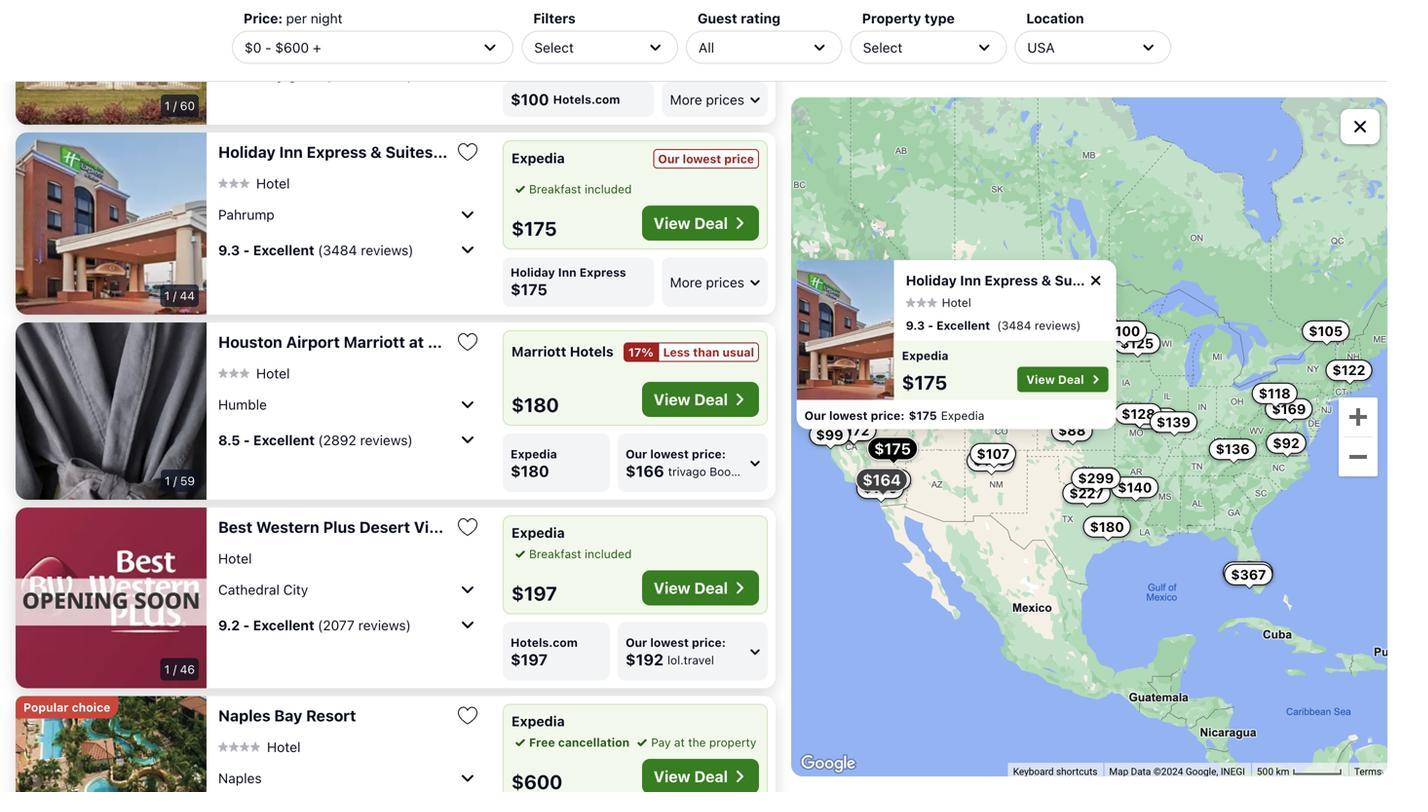 Task type: describe. For each thing, give the bounding box(es) containing it.
best
[[218, 518, 253, 537]]

inn inside 'holiday inn express $175'
[[558, 266, 577, 279]]

1 1 from the top
[[165, 99, 170, 113]]

holiday inside button
[[218, 143, 276, 161]]

$178
[[966, 397, 999, 414]]

1 vertical spatial suites
[[1055, 272, 1097, 288]]

44
[[180, 289, 195, 303]]

reviews) for holiday inn express & suites pahrump
[[361, 242, 414, 258]]

more prices for $100
[[670, 91, 745, 107]]

close image
[[1087, 272, 1105, 289]]

$140
[[1118, 479, 1152, 495]]

59
[[180, 474, 195, 488]]

1 breakfast included from the top
[[529, 7, 632, 20]]

very
[[254, 67, 285, 83]]

- right the $0 at the left of page
[[265, 39, 272, 55]]

& inside button
[[371, 143, 382, 161]]

2 horizontal spatial express
[[985, 272, 1038, 288]]

property
[[862, 10, 921, 26]]

- right holiday inn express & suites pahrump image
[[928, 319, 934, 332]]

go
[[753, 465, 768, 479]]

view down our lowest price
[[654, 214, 691, 232]]

keyboard shortcuts button
[[1013, 765, 1098, 779]]

deal for the view deal "button" above the our lowest price: $192 lol.travel
[[694, 579, 728, 597]]

view deal button up the our lowest price: $192 lol.travel
[[642, 571, 759, 606]]

1 vertical spatial (3484
[[997, 319, 1032, 332]]

$110 button
[[1003, 380, 1048, 402]]

hotel up pahrump button
[[256, 175, 290, 191]]

cathedral city button
[[218, 574, 480, 605]]

marriott inside button
[[344, 333, 405, 351]]

$197 inside hotels.com $197
[[511, 651, 548, 669]]

deal up $109 $128
[[1058, 373, 1084, 386]]

best western plus desert view inn& suites
[[218, 518, 541, 537]]

$139
[[1157, 414, 1191, 430]]

our lowest price: $192 lol.travel
[[626, 636, 726, 669]]

hotel button for holiday inn express & suites pahrump
[[218, 175, 290, 192]]

$180 inside expedia $180
[[511, 462, 549, 481]]

excellent for holiday inn express & suites pahrump
[[253, 242, 315, 258]]

9.2
[[218, 617, 240, 633]]

houston airport marriott at george bush intercontinental button
[[218, 332, 649, 352]]

pay at the property
[[651, 736, 757, 750]]

1 vertical spatial holiday inn express & suites pahrump
[[906, 272, 1161, 288]]

8.5
[[218, 432, 240, 448]]

reviews) right (969
[[360, 67, 413, 83]]

view deal up $109 $128
[[1027, 373, 1084, 386]]

1 / 60
[[165, 99, 195, 113]]

$136 for $136 button to the right
[[1216, 441, 1250, 457]]

lowest left price at the right of page
[[683, 152, 721, 166]]

8.4 - very good (969 reviews)
[[218, 67, 413, 83]]

our left price at the right of page
[[658, 152, 680, 166]]

hotels.com for hotels.com
[[553, 93, 620, 106]]

inn&
[[455, 518, 490, 537]]

$166
[[626, 462, 664, 481]]

bay
[[274, 707, 302, 725]]

free cancellation button
[[512, 734, 630, 751]]

0 horizontal spatial suites
[[386, 143, 433, 161]]

$113 button
[[1134, 408, 1179, 429]]

included for $175
[[585, 182, 632, 196]]

the
[[688, 736, 706, 750]]

express inside 'holiday inn express $175'
[[580, 266, 626, 279]]

$299
[[1078, 470, 1114, 486]]

data
[[1131, 766, 1151, 778]]

2 horizontal spatial pahrump
[[1101, 272, 1161, 288]]

8.5 - excellent (2892 reviews)
[[218, 432, 413, 448]]

17% less than usual
[[628, 346, 754, 359]]

excellent up $79
[[937, 319, 990, 332]]

$99
[[816, 427, 844, 443]]

lowest for $166
[[650, 447, 689, 461]]

$172
[[837, 422, 870, 438]]

$100 button
[[1100, 321, 1147, 342]]

$105 button
[[1302, 321, 1350, 342]]

breakfast for $175
[[529, 182, 582, 196]]

8.4
[[218, 67, 241, 83]]

at inside button
[[409, 333, 424, 351]]

- for 9.2
[[243, 617, 250, 633]]

view deal button down our lowest price
[[642, 206, 759, 241]]

view deal button down the guest
[[642, 30, 759, 65]]

hotel button for best western plus desert view inn& suites
[[218, 550, 252, 567]]

$0
[[245, 39, 262, 55]]

best western plus desert view inn& suites button
[[218, 518, 541, 537]]

more prices button for $100
[[662, 82, 768, 117]]

+
[[313, 39, 321, 55]]

houston airport marriott at george bush intercontinental
[[218, 333, 649, 351]]

pay at the property button
[[634, 734, 757, 751]]

deal for the view deal "button" underneath than
[[694, 390, 728, 409]]

0 vertical spatial $600
[[275, 39, 309, 55]]

price: for $192
[[692, 636, 726, 650]]

1 horizontal spatial $136 button
[[1209, 439, 1257, 460]]

popular choice button
[[16, 696, 118, 719]]

1 vertical spatial $100
[[511, 90, 549, 109]]

$227 button
[[1063, 483, 1111, 504]]

expedia $180
[[511, 447, 557, 481]]

our lowest price: $175 expedia
[[805, 409, 985, 423]]

view deal button up $109 $128
[[1018, 367, 1109, 392]]

view left all
[[654, 38, 691, 57]]

(2077
[[318, 617, 355, 633]]

/ for houston airport marriott at george bush intercontinental
[[173, 474, 177, 488]]

holiday inn express & suites pahrump image
[[797, 260, 894, 400]]

view deal down the guest
[[654, 38, 728, 57]]

naples for naples bay resort
[[218, 707, 271, 725]]

$122
[[1333, 362, 1366, 378]]

included for $197
[[585, 547, 632, 561]]

breakfast included button for $175
[[512, 180, 632, 198]]

$128
[[1122, 406, 1156, 422]]

0 vertical spatial $100
[[512, 41, 559, 64]]

$88 button
[[1052, 420, 1093, 442]]

best western plus desert view inn& suites, (cathedral city, usa) image
[[16, 508, 207, 689]]

2 horizontal spatial inn
[[960, 272, 981, 288]]

holiday inn express & suites pahrump button
[[218, 142, 505, 162]]

- for 8.4
[[244, 67, 251, 83]]

view deal for the view deal "button" above the our lowest price: $192 lol.travel
[[654, 579, 728, 597]]

1 vertical spatial &
[[1042, 272, 1052, 288]]

terms link
[[1355, 766, 1382, 778]]

property type
[[862, 10, 955, 26]]

$107
[[977, 446, 1010, 462]]

$128 button
[[1115, 403, 1163, 425]]

deal for the view deal "button" under pay at the property
[[694, 768, 728, 786]]

humble
[[218, 396, 267, 413]]

$106 button
[[857, 478, 904, 499]]

1 vertical spatial pahrump
[[218, 206, 275, 222]]

$79 button
[[943, 367, 983, 389]]

0 vertical spatial $180
[[512, 393, 559, 416]]

$68
[[1032, 272, 1059, 288]]

$227
[[1070, 485, 1104, 501]]

- for 9.3
[[243, 242, 250, 258]]

location
[[1027, 10, 1084, 26]]

americinn waconia, (waconia, usa) image
[[16, 0, 207, 125]]

1 / 46
[[164, 663, 195, 676]]

per
[[286, 10, 307, 26]]

1 vertical spatial 9.3 - excellent (3484 reviews)
[[906, 319, 1081, 332]]

city
[[283, 582, 308, 598]]

price: per night
[[244, 10, 343, 26]]

select for property type
[[863, 39, 903, 55]]

reviews) for houston airport marriott at george bush intercontinental
[[360, 432, 413, 448]]

less
[[663, 346, 690, 359]]

1 horizontal spatial marriott
[[512, 344, 567, 360]]

500 km button
[[1251, 763, 1349, 779]]

naples button
[[218, 763, 480, 792]]

prices for $175
[[706, 274, 745, 290]]

western
[[256, 518, 319, 537]]

good
[[288, 67, 322, 83]]

$107 button
[[970, 443, 1017, 465]]

all
[[699, 39, 714, 55]]

view inside button
[[414, 518, 451, 537]]

$164
[[863, 471, 901, 489]]

$110
[[1010, 383, 1042, 399]]

$125
[[1121, 335, 1154, 351]]

0 horizontal spatial holiday inn express & suites pahrump
[[218, 143, 505, 161]]

hotels
[[570, 344, 614, 360]]

view deal button down pay at the property
[[642, 759, 759, 792]]

naples for naples
[[218, 770, 262, 786]]

map
[[1110, 766, 1129, 778]]

waconia button
[[218, 23, 480, 55]]

500 km
[[1257, 766, 1292, 778]]

1 / from the top
[[173, 99, 177, 113]]

lowest for $175
[[829, 409, 868, 423]]



Task type: vqa. For each thing, say whether or not it's contained in the screenshot.
the bottom prices
yes



Task type: locate. For each thing, give the bounding box(es) containing it.
inn left $68 button
[[960, 272, 981, 288]]

marriott left hotels
[[512, 344, 567, 360]]

$175 left $79
[[902, 371, 947, 394]]

our for $192
[[626, 636, 647, 650]]

express left close icon
[[985, 272, 1038, 288]]

reviews) down pahrump button
[[361, 242, 414, 258]]

$118 $190
[[985, 385, 1291, 410]]

0 vertical spatial more
[[670, 91, 702, 107]]

1 vertical spatial breakfast included
[[529, 182, 632, 196]]

hotel down 'naples bay resort'
[[267, 739, 301, 755]]

/ left 60
[[173, 99, 177, 113]]

express inside button
[[307, 143, 367, 161]]

$92
[[1273, 435, 1300, 451]]

0 horizontal spatial marriott
[[344, 333, 405, 351]]

more prices
[[670, 91, 745, 107], [670, 274, 745, 290]]

1 vertical spatial prices
[[706, 274, 745, 290]]

& up pahrump button
[[371, 143, 382, 161]]

naples bay resort, (naples, usa) image
[[16, 696, 207, 792]]

- right 8.5
[[244, 432, 250, 448]]

0 vertical spatial included
[[585, 7, 632, 20]]

0 vertical spatial breakfast
[[529, 7, 582, 20]]

holiday up bush
[[511, 266, 555, 279]]

0 vertical spatial (3484
[[318, 242, 357, 258]]

naples left bay
[[218, 707, 271, 725]]

night
[[311, 10, 343, 26]]

at inside "button"
[[674, 736, 685, 750]]

9.3 right holiday inn express & suites pahrump image
[[906, 319, 925, 332]]

$100
[[512, 41, 559, 64], [511, 90, 549, 109], [1106, 323, 1141, 339]]

0 vertical spatial naples
[[218, 707, 271, 725]]

0 horizontal spatial $136
[[974, 453, 1008, 469]]

view deal button down than
[[642, 382, 759, 417]]

0 horizontal spatial pahrump
[[218, 206, 275, 222]]

1 left 60
[[165, 99, 170, 113]]

lowest inside the our lowest price: $192 lol.travel
[[650, 636, 689, 650]]

2 vertical spatial breakfast included button
[[512, 545, 632, 563]]

1 vertical spatial breakfast included button
[[512, 180, 632, 198]]

1 horizontal spatial holiday inn express & suites pahrump
[[906, 272, 1161, 288]]

reviews) right (2077
[[358, 617, 411, 633]]

- for 8.5
[[244, 432, 250, 448]]

/ left 44 at top left
[[173, 289, 177, 303]]

excellent
[[253, 242, 315, 258], [937, 319, 990, 332], [253, 432, 315, 448], [253, 617, 314, 633]]

9.3
[[218, 242, 240, 258], [906, 319, 925, 332]]

price:
[[871, 409, 905, 423], [692, 447, 726, 461], [692, 636, 726, 650]]

1 vertical spatial at
[[674, 736, 685, 750]]

9.3 - excellent (3484 reviews) up $79
[[906, 319, 1081, 332]]

1 horizontal spatial 9.3 - excellent (3484 reviews)
[[906, 319, 1081, 332]]

$136 down $178 button
[[974, 453, 1008, 469]]

view deal button
[[642, 30, 759, 65], [642, 206, 759, 241], [1018, 367, 1109, 392], [642, 382, 759, 417], [642, 571, 759, 606], [642, 759, 759, 792]]

$175 inside 'holiday inn express $175'
[[511, 280, 548, 299]]

reviews) for best western plus desert view inn& suites
[[358, 617, 411, 633]]

1 horizontal spatial &
[[741, 465, 749, 479]]

0 horizontal spatial at
[[409, 333, 424, 351]]

2 / from the top
[[173, 289, 177, 303]]

1 vertical spatial $600
[[1230, 564, 1267, 580]]

more prices up than
[[670, 274, 745, 290]]

1 horizontal spatial 9.3
[[906, 319, 925, 332]]

holiday inside 'holiday inn express $175'
[[511, 266, 555, 279]]

deal down than
[[694, 390, 728, 409]]

(3484 down $68 button
[[997, 319, 1032, 332]]

map data ©2024 google, inegi
[[1110, 766, 1246, 778]]

1 included from the top
[[585, 7, 632, 20]]

$124 button
[[832, 267, 880, 289]]

1 left 59
[[165, 474, 170, 488]]

google,
[[1186, 766, 1219, 778]]

& left go at bottom right
[[741, 465, 749, 479]]

0 vertical spatial &
[[371, 143, 382, 161]]

1 breakfast included button from the top
[[512, 5, 632, 22]]

naples inside 'button'
[[218, 770, 262, 786]]

2 select from the left
[[863, 39, 903, 55]]

2 vertical spatial breakfast
[[529, 547, 582, 561]]

breakfast included for $175
[[529, 182, 632, 196]]

inn inside button
[[279, 143, 303, 161]]

$197 button
[[865, 469, 912, 491]]

2 breakfast included from the top
[[529, 182, 632, 196]]

view deal down pay at the property "button"
[[654, 768, 728, 786]]

3 breakfast from the top
[[529, 547, 582, 561]]

deal up the our lowest price: $192 lol.travel
[[694, 579, 728, 597]]

holiday inn express & suites pahrump, (pahrump, usa) image
[[16, 133, 207, 315]]

view deal down 17% less than usual
[[654, 390, 728, 409]]

more down all
[[670, 91, 702, 107]]

price: for $175
[[871, 409, 905, 423]]

$180 inside "button"
[[1090, 519, 1125, 535]]

included
[[585, 7, 632, 20], [585, 182, 632, 196], [585, 547, 632, 561]]

rating
[[741, 10, 781, 26]]

9.3 - excellent (3484 reviews) down pahrump button
[[218, 242, 414, 258]]

plus
[[323, 518, 356, 537]]

filters
[[533, 10, 576, 26]]

type
[[925, 10, 955, 26]]

$175 up bush
[[511, 280, 548, 299]]

/ for holiday inn express & suites pahrump
[[173, 289, 177, 303]]

map region
[[791, 97, 1388, 777]]

0 horizontal spatial 9.3
[[218, 242, 240, 258]]

2 included from the top
[[585, 182, 632, 196]]

naples down 'naples bay resort'
[[218, 770, 262, 786]]

breakfast included for $197
[[529, 547, 632, 561]]

deal down our lowest price
[[694, 214, 728, 232]]

1 more from the top
[[670, 91, 702, 107]]

terms
[[1355, 766, 1382, 778]]

excellent down pahrump button
[[253, 242, 315, 258]]

$367
[[1231, 567, 1267, 583]]

1 left 44 at top left
[[164, 289, 170, 303]]

price: up $175 button
[[871, 409, 905, 423]]

breakfast included button
[[512, 5, 632, 22], [512, 180, 632, 198], [512, 545, 632, 563]]

$169
[[1272, 401, 1306, 417]]

1 / 59
[[165, 474, 195, 488]]

view left the inn&
[[414, 518, 451, 537]]

resort
[[306, 707, 356, 725]]

excellent left (2892
[[253, 432, 315, 448]]

$136 button left $92 button
[[1209, 439, 1257, 460]]

0 horizontal spatial holiday
[[218, 143, 276, 161]]

airport
[[286, 333, 340, 351]]

$175 up $175 button
[[909, 409, 937, 423]]

lol.travel
[[668, 654, 714, 667]]

0 horizontal spatial 9.3 - excellent (3484 reviews)
[[218, 242, 414, 258]]

excellent for best western plus desert view inn& suites
[[253, 617, 314, 633]]

1 horizontal spatial $600
[[1230, 564, 1267, 580]]

3 included from the top
[[585, 547, 632, 561]]

popular
[[23, 701, 69, 714]]

$100 inside 'button'
[[1106, 323, 1141, 339]]

express up pahrump button
[[307, 143, 367, 161]]

breakfast included button for $197
[[512, 545, 632, 563]]

pay
[[651, 736, 671, 750]]

waconia
[[218, 31, 272, 47]]

view up the our lowest price: $192 lol.travel
[[654, 579, 691, 597]]

holiday right $124 button
[[906, 272, 957, 288]]

price: inside our lowest price: $166 trivago book & go
[[692, 447, 726, 461]]

0 vertical spatial $197
[[872, 472, 905, 488]]

$106
[[863, 480, 898, 496]]

2 vertical spatial $100
[[1106, 323, 1141, 339]]

view down pay
[[654, 768, 691, 786]]

$118 button
[[1252, 383, 1298, 404]]

1 horizontal spatial select
[[863, 39, 903, 55]]

/ for best western plus desert view inn& suites
[[173, 663, 177, 676]]

1 vertical spatial more
[[670, 274, 702, 290]]

more for $175
[[670, 274, 702, 290]]

1 horizontal spatial inn
[[558, 266, 577, 279]]

than
[[693, 346, 720, 359]]

1 horizontal spatial express
[[580, 266, 626, 279]]

1 vertical spatial included
[[585, 182, 632, 196]]

1 left 46 on the bottom left
[[164, 663, 170, 676]]

humble button
[[218, 389, 480, 420]]

deal down pay at the property
[[694, 768, 728, 786]]

1 naples from the top
[[218, 707, 271, 725]]

$124
[[839, 270, 873, 286]]

lowest inside our lowest price: $166 trivago book & go
[[650, 447, 689, 461]]

naples bay resort button
[[218, 706, 448, 726]]

deal for the view deal "button" under our lowest price
[[694, 214, 728, 232]]

1 vertical spatial $197
[[512, 582, 557, 605]]

$105
[[1309, 323, 1343, 339]]

price: inside the our lowest price: $192 lol.travel
[[692, 636, 726, 650]]

- up houston
[[243, 242, 250, 258]]

guest
[[698, 10, 738, 26]]

3 breakfast included button from the top
[[512, 545, 632, 563]]

hotel up $79
[[942, 296, 972, 309]]

1 more prices button from the top
[[662, 82, 768, 117]]

$125 button
[[1114, 333, 1161, 354]]

- right 8.4
[[244, 67, 251, 83]]

2 vertical spatial included
[[585, 547, 632, 561]]

4 1 from the top
[[164, 663, 170, 676]]

1 vertical spatial naples
[[218, 770, 262, 786]]

price: for $166
[[692, 447, 726, 461]]

(969
[[326, 67, 356, 83]]

2 more from the top
[[670, 274, 702, 290]]

view deal for the view deal "button" underneath than
[[654, 390, 728, 409]]

marriott
[[344, 333, 405, 351], [512, 344, 567, 360]]

$299 button
[[1071, 468, 1121, 489]]

our for $166
[[626, 447, 647, 461]]

0 vertical spatial more prices button
[[662, 82, 768, 117]]

$197 inside button
[[872, 472, 905, 488]]

$175 up the $197 button on the bottom
[[874, 440, 911, 458]]

our inside our lowest price: $166 trivago book & go
[[626, 447, 647, 461]]

1 vertical spatial price:
[[692, 447, 726, 461]]

reviews) down $68 button
[[1035, 319, 1081, 332]]

1 horizontal spatial suites
[[493, 518, 541, 537]]

view down less
[[654, 390, 691, 409]]

1 select from the left
[[534, 39, 574, 55]]

more prices button
[[662, 82, 768, 117], [662, 257, 768, 307]]

$178 button
[[959, 395, 1006, 416]]

bush
[[487, 333, 525, 351]]

3 1 from the top
[[165, 474, 170, 488]]

0 horizontal spatial &
[[371, 143, 382, 161]]

our up $99
[[805, 409, 826, 423]]

$169 button
[[1265, 398, 1313, 420]]

0 vertical spatial more prices
[[670, 91, 745, 107]]

inegi
[[1221, 766, 1246, 778]]

intercontinental
[[528, 333, 649, 351]]

$136 left $92 button
[[1216, 441, 1250, 457]]

hotels.com for hotels.com $197
[[511, 636, 578, 650]]

at left george
[[409, 333, 424, 351]]

hotel down houston
[[256, 365, 290, 381]]

view up $459
[[1027, 373, 1055, 386]]

view deal down our lowest price
[[654, 214, 728, 232]]

expedia
[[512, 150, 565, 166], [902, 349, 949, 363], [941, 409, 985, 423], [511, 447, 557, 461], [512, 525, 565, 541], [512, 713, 565, 730]]

0 vertical spatial 9.3 - excellent (3484 reviews)
[[218, 242, 414, 258]]

1 vertical spatial more prices button
[[662, 257, 768, 307]]

0 vertical spatial hotels.com
[[553, 93, 620, 106]]

our lowest price: $166 trivago book & go
[[626, 447, 768, 481]]

&
[[371, 143, 382, 161], [1042, 272, 1052, 288], [741, 465, 749, 479]]

price: up lol.travel
[[692, 636, 726, 650]]

our up '$192'
[[626, 636, 647, 650]]

book
[[710, 465, 738, 479]]

$136
[[1216, 441, 1250, 457], [974, 453, 1008, 469]]

more prices button up than
[[662, 257, 768, 307]]

0 vertical spatial suites
[[386, 143, 433, 161]]

$136 for the left $136 button
[[974, 453, 1008, 469]]

price:
[[244, 10, 283, 26]]

select down the property
[[863, 39, 903, 55]]

1
[[165, 99, 170, 113], [164, 289, 170, 303], [165, 474, 170, 488], [164, 663, 170, 676]]

lowest for $192
[[650, 636, 689, 650]]

usa
[[1028, 39, 1055, 55]]

2 vertical spatial breakfast included
[[529, 547, 632, 561]]

0 horizontal spatial select
[[534, 39, 574, 55]]

hotel down best
[[218, 550, 252, 567]]

breakfast for $197
[[529, 547, 582, 561]]

0 horizontal spatial (3484
[[318, 242, 357, 258]]

& left close icon
[[1042, 272, 1052, 288]]

1 more prices from the top
[[670, 91, 745, 107]]

1 vertical spatial more prices
[[670, 274, 745, 290]]

lowest up $121
[[829, 409, 868, 423]]

1 prices from the top
[[706, 91, 745, 107]]

more prices for $175
[[670, 274, 745, 290]]

lowest up lol.travel
[[650, 636, 689, 650]]

reviews)
[[360, 67, 413, 83], [361, 242, 414, 258], [1035, 319, 1081, 332], [360, 432, 413, 448], [358, 617, 411, 633]]

0 horizontal spatial $600
[[275, 39, 309, 55]]

inn down good
[[279, 143, 303, 161]]

2 more prices button from the top
[[662, 257, 768, 307]]

0 vertical spatial prices
[[706, 91, 745, 107]]

trivago
[[668, 465, 706, 479]]

more prices button down all
[[662, 82, 768, 117]]

2 horizontal spatial holiday
[[906, 272, 957, 288]]

$600 inside button
[[1230, 564, 1267, 580]]

1 vertical spatial hotels.com
[[511, 636, 578, 650]]

view deal for the view deal "button" under pay at the property
[[654, 768, 728, 786]]

more up 17% less than usual
[[670, 274, 702, 290]]

$113
[[1141, 410, 1172, 427]]

prices up the usual
[[706, 274, 745, 290]]

2 horizontal spatial &
[[1042, 272, 1052, 288]]

inn up intercontinental
[[558, 266, 577, 279]]

naples inside button
[[218, 707, 271, 725]]

guest rating
[[698, 10, 781, 26]]

- right 9.2
[[243, 617, 250, 633]]

17%
[[628, 346, 654, 359]]

0 horizontal spatial express
[[307, 143, 367, 161]]

excellent for houston airport marriott at george bush intercontinental
[[253, 432, 315, 448]]

2 naples from the top
[[218, 770, 262, 786]]

1 horizontal spatial $136
[[1216, 441, 1250, 457]]

suites
[[386, 143, 433, 161], [1055, 272, 1097, 288], [493, 518, 541, 537]]

express
[[307, 143, 367, 161], [580, 266, 626, 279], [985, 272, 1038, 288]]

$175 inside button
[[874, 440, 911, 458]]

3 breakfast included from the top
[[529, 547, 632, 561]]

google image
[[796, 751, 861, 777]]

1 horizontal spatial holiday
[[511, 266, 555, 279]]

hotel button for houston airport marriott at george bush intercontinental
[[218, 365, 290, 382]]

2 1 from the top
[[164, 289, 170, 303]]

©2024
[[1154, 766, 1184, 778]]

marriott right airport
[[344, 333, 405, 351]]

prices down all
[[706, 91, 745, 107]]

view deal for the view deal "button" under our lowest price
[[654, 214, 728, 232]]

our inside the our lowest price: $192 lol.travel
[[626, 636, 647, 650]]

2 horizontal spatial suites
[[1055, 272, 1097, 288]]

9.3 up houston
[[218, 242, 240, 258]]

our for $175
[[805, 409, 826, 423]]

free
[[529, 736, 555, 750]]

pahrump button
[[218, 199, 480, 230]]

price: up book
[[692, 447, 726, 461]]

our up $166
[[626, 447, 647, 461]]

2 more prices from the top
[[670, 274, 745, 290]]

more for $100
[[670, 91, 702, 107]]

holiday down 8.4
[[218, 143, 276, 161]]

0 vertical spatial holiday inn express & suites pahrump
[[218, 143, 505, 161]]

/ left 59
[[173, 474, 177, 488]]

usual
[[723, 346, 754, 359]]

hotels.com $197
[[511, 636, 578, 669]]

holiday
[[218, 143, 276, 161], [511, 266, 555, 279], [906, 272, 957, 288]]

0 horizontal spatial $136 button
[[967, 450, 1015, 472]]

/
[[173, 99, 177, 113], [173, 289, 177, 303], [173, 474, 177, 488], [173, 663, 177, 676]]

1 vertical spatial $180
[[511, 462, 549, 481]]

2 vertical spatial $197
[[511, 651, 548, 669]]

0 vertical spatial at
[[409, 333, 424, 351]]

$118
[[1259, 385, 1291, 401]]

2 breakfast included button from the top
[[512, 180, 632, 198]]

select down filters
[[534, 39, 574, 55]]

$175 up 'holiday inn express $175'
[[512, 217, 557, 240]]

$121 button
[[830, 420, 875, 442]]

more
[[670, 91, 702, 107], [670, 274, 702, 290]]

2 vertical spatial $180
[[1090, 519, 1125, 535]]

pahrump
[[437, 143, 505, 161], [218, 206, 275, 222], [1101, 272, 1161, 288]]

1 vertical spatial breakfast
[[529, 182, 582, 196]]

1 horizontal spatial pahrump
[[437, 143, 505, 161]]

2 vertical spatial &
[[741, 465, 749, 479]]

0 vertical spatial breakfast included
[[529, 7, 632, 20]]

1 for houston
[[165, 474, 170, 488]]

2 vertical spatial pahrump
[[1101, 272, 1161, 288]]

$109 $128
[[993, 397, 1156, 422]]

more prices button for $175
[[662, 257, 768, 307]]

holiday inn express & suites pahrump
[[218, 143, 505, 161], [906, 272, 1161, 288]]

$367 button
[[1225, 564, 1273, 586]]

1 vertical spatial 9.3
[[906, 319, 925, 332]]

view deal
[[654, 38, 728, 57], [654, 214, 728, 232], [1027, 373, 1084, 386], [654, 390, 728, 409], [654, 579, 728, 597], [654, 768, 728, 786]]

1 horizontal spatial (3484
[[997, 319, 1032, 332]]

deal down the guest
[[694, 38, 728, 57]]

0 horizontal spatial inn
[[279, 143, 303, 161]]

0 vertical spatial price:
[[871, 409, 905, 423]]

more prices down all
[[670, 91, 745, 107]]

reviews) right (2892
[[360, 432, 413, 448]]

1 breakfast from the top
[[529, 7, 582, 20]]

0 vertical spatial pahrump
[[437, 143, 505, 161]]

view deal up the our lowest price: $192 lol.travel
[[654, 579, 728, 597]]

& inside our lowest price: $166 trivago book & go
[[741, 465, 749, 479]]

/ left 46 on the bottom left
[[173, 663, 177, 676]]

lowest up trivago
[[650, 447, 689, 461]]

2 vertical spatial suites
[[493, 518, 541, 537]]

express up intercontinental
[[580, 266, 626, 279]]

$92 button
[[1266, 433, 1307, 454]]

desert
[[359, 518, 410, 537]]

select for filters
[[534, 39, 574, 55]]

4 / from the top
[[173, 663, 177, 676]]

1 for best
[[164, 663, 170, 676]]

1 horizontal spatial at
[[674, 736, 685, 750]]

0 vertical spatial breakfast included button
[[512, 5, 632, 22]]

2 vertical spatial price:
[[692, 636, 726, 650]]

$172 button
[[830, 420, 877, 441]]

2 prices from the top
[[706, 274, 745, 290]]

houston airport marriott at george bush intercontinental, (humble, usa) image
[[16, 323, 207, 500]]

2 breakfast from the top
[[529, 182, 582, 196]]

1 for holiday
[[164, 289, 170, 303]]

3 / from the top
[[173, 474, 177, 488]]

0 vertical spatial 9.3
[[218, 242, 240, 258]]

prices for $100
[[706, 91, 745, 107]]



